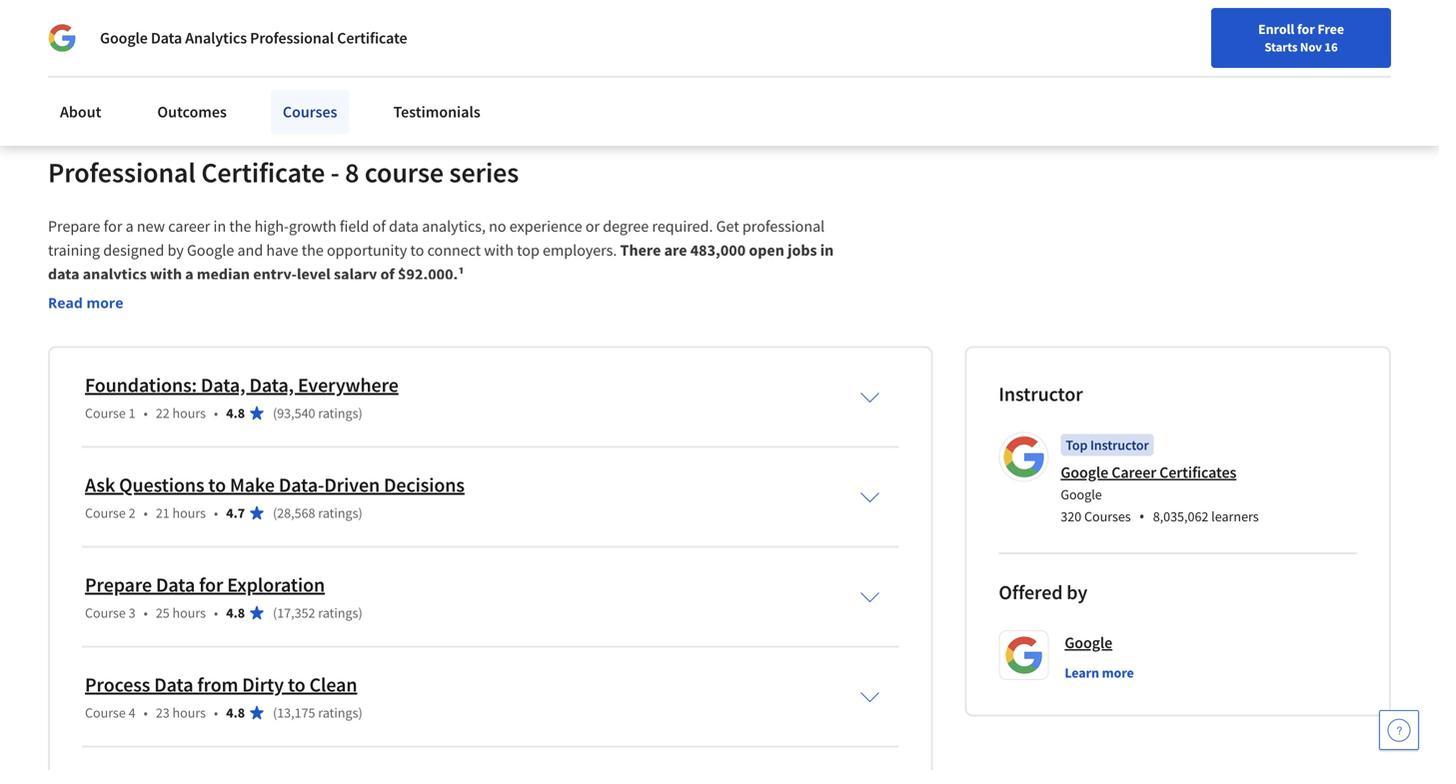 Task type: vqa. For each thing, say whether or not it's contained in the screenshot.
View recommended degree programs
no



Task type: locate. For each thing, give the bounding box(es) containing it.
data
[[389, 216, 419, 236], [48, 264, 80, 284]]

by right offered
[[1067, 580, 1088, 605]]

-
[[331, 155, 339, 190]]

ratings down driven
[[318, 504, 358, 522]]

there are 483,000 open jobs in data analytics with a median entry-level salary of $92,000.¹
[[48, 240, 837, 284]]

2 vertical spatial 4.8
[[226, 704, 245, 722]]

of inside there are 483,000 open jobs in data analytics with a median entry-level salary of $92,000.¹
[[380, 264, 395, 284]]

and right media
[[244, 30, 270, 50]]

hours for for
[[172, 604, 206, 622]]

0 horizontal spatial professional
[[48, 155, 196, 190]]

data up 23
[[154, 673, 193, 698]]

a left "new"
[[126, 216, 134, 236]]

for up designed
[[104, 216, 122, 236]]

professional
[[250, 28, 334, 48], [48, 155, 196, 190]]

2 horizontal spatial for
[[1297, 20, 1315, 38]]

data for for
[[156, 573, 195, 598]]

read
[[48, 293, 83, 312]]

4 hours from the top
[[172, 704, 206, 722]]

2 ( from the top
[[273, 504, 277, 522]]

the left high-
[[229, 216, 251, 236]]

data up 25
[[156, 573, 195, 598]]

4 ( from the top
[[273, 704, 277, 722]]

certificate left review
[[337, 28, 407, 48]]

0 vertical spatial prepare
[[48, 216, 100, 236]]

0 horizontal spatial to
[[208, 473, 226, 498]]

2 horizontal spatial in
[[820, 240, 834, 260]]

3
[[129, 604, 136, 622]]

coursera image
[[24, 16, 151, 48]]

analytics
[[83, 264, 147, 284]]

menu item
[[1057, 20, 1186, 85]]

ratings down clean on the left bottom
[[318, 704, 358, 722]]

4 ) from the top
[[358, 704, 363, 722]]

google down top in the right bottom of the page
[[1061, 463, 1109, 483]]

course left 3
[[85, 604, 126, 622]]

( down ask questions to make data-driven decisions link
[[273, 504, 277, 522]]

outcomes link
[[145, 90, 239, 134]]

1 4.8 from the top
[[226, 404, 245, 422]]

2 4.8 from the top
[[226, 604, 245, 622]]

prepare up training
[[48, 216, 100, 236]]

1 vertical spatial instructor
[[1091, 436, 1149, 454]]

4.8 for for
[[226, 604, 245, 622]]

hours right 23
[[172, 704, 206, 722]]

for up nov
[[1297, 20, 1315, 38]]

1 vertical spatial courses
[[1085, 508, 1131, 526]]

0 vertical spatial 4.8
[[226, 404, 245, 422]]

• down from
[[214, 704, 218, 722]]

1 horizontal spatial more
[[1102, 664, 1134, 682]]

ratings down 'everywhere' on the left
[[318, 404, 358, 422]]

data right it
[[151, 28, 182, 48]]

top
[[517, 240, 540, 260]]

google career certificates image
[[1002, 435, 1046, 479]]

to inside 'prepare for a new career in the high-growth field of data analytics, no experience or degree required. get professional training designed by google and have the opportunity to connect with top employers.'
[[410, 240, 424, 260]]

certificate up high-
[[201, 155, 325, 190]]

1 vertical spatial data
[[48, 264, 80, 284]]

1 vertical spatial prepare
[[85, 573, 152, 598]]

hours for to
[[172, 504, 206, 522]]

of inside 'prepare for a new career in the high-growth field of data analytics, no experience or degree required. get professional training designed by google and have the opportunity to connect with top employers.'
[[372, 216, 386, 236]]

0 vertical spatial data
[[151, 28, 182, 48]]

for inside enroll for free starts nov 16
[[1297, 20, 1315, 38]]

starts
[[1265, 39, 1298, 55]]

in right career
[[213, 216, 226, 236]]

with down designed
[[150, 264, 182, 284]]

2 horizontal spatial to
[[410, 240, 424, 260]]

1 vertical spatial in
[[213, 216, 226, 236]]

data inside there are 483,000 open jobs in data analytics with a median entry-level salary of $92,000.¹
[[48, 264, 80, 284]]

course left 4
[[85, 704, 126, 722]]

0 horizontal spatial by
[[167, 240, 184, 260]]

career
[[168, 216, 210, 236]]

( down exploration
[[273, 604, 277, 622]]

data, up course 1 • 22 hours •
[[201, 373, 245, 398]]

0 horizontal spatial instructor
[[999, 382, 1083, 407]]

course for ask
[[85, 504, 126, 522]]

0 vertical spatial a
[[126, 216, 134, 236]]

hours right 25
[[172, 604, 206, 622]]

3 4.8 from the top
[[226, 704, 245, 722]]

1 ) from the top
[[358, 404, 363, 422]]

1 vertical spatial a
[[185, 264, 194, 284]]

to
[[410, 240, 424, 260], [208, 473, 226, 498], [288, 673, 306, 698]]

course left 1
[[85, 404, 126, 422]]

0 horizontal spatial with
[[150, 264, 182, 284]]

hours for data,
[[172, 404, 206, 422]]

1 vertical spatial with
[[150, 264, 182, 284]]

instructor up career
[[1091, 436, 1149, 454]]

review
[[412, 30, 456, 50]]

3 ( from the top
[[273, 604, 277, 622]]

0 vertical spatial instructor
[[999, 382, 1083, 407]]

employers.
[[543, 240, 617, 260]]

help center image
[[1387, 719, 1411, 743]]

it
[[124, 30, 133, 50]]

in for growth
[[213, 216, 226, 236]]

driven
[[324, 473, 380, 498]]

clean
[[309, 673, 357, 698]]

1 horizontal spatial by
[[1067, 580, 1088, 605]]

data up opportunity on the top of page
[[389, 216, 419, 236]]

) down 'everywhere' on the left
[[358, 404, 363, 422]]

ratings for exploration
[[318, 604, 358, 622]]

4.8 down foundations: data, data, everywhere
[[226, 404, 245, 422]]

93,540
[[277, 404, 315, 422]]

(
[[273, 404, 277, 422], [273, 504, 277, 522], [273, 604, 277, 622], [273, 704, 277, 722]]

for inside 'prepare for a new career in the high-growth field of data analytics, no experience or degree required. get professional training designed by google and have the opportunity to connect with top employers.'
[[104, 216, 122, 236]]

( for dirty
[[273, 704, 277, 722]]

1 horizontal spatial the
[[302, 240, 324, 260]]

4 course from the top
[[85, 704, 126, 722]]

instructor up top in the right bottom of the page
[[999, 382, 1083, 407]]

( down foundations: data, data, everywhere
[[273, 404, 277, 422]]

with down no
[[484, 240, 514, 260]]

4 ratings from the top
[[318, 704, 358, 722]]

more down analytics
[[86, 293, 123, 312]]

0 vertical spatial in
[[273, 30, 286, 50]]

a left median
[[185, 264, 194, 284]]

1 ratings from the top
[[318, 404, 358, 422]]

a inside there are 483,000 open jobs in data analytics with a median entry-level salary of $92,000.¹
[[185, 264, 194, 284]]

0 horizontal spatial a
[[126, 216, 134, 236]]

0 horizontal spatial data
[[48, 264, 80, 284]]

0 horizontal spatial in
[[213, 216, 226, 236]]

1 vertical spatial more
[[1102, 664, 1134, 682]]

courses
[[283, 102, 337, 122], [1085, 508, 1131, 526]]

in left your
[[273, 30, 286, 50]]

in inside there are 483,000 open jobs in data analytics with a median entry-level salary of $92,000.¹
[[820, 240, 834, 260]]

1 horizontal spatial data
[[389, 216, 419, 236]]

( 17,352 ratings )
[[273, 604, 363, 622]]

0 horizontal spatial for
[[104, 216, 122, 236]]

1 horizontal spatial a
[[185, 264, 194, 284]]

2 vertical spatial to
[[288, 673, 306, 698]]

0 vertical spatial for
[[1297, 20, 1315, 38]]

0 vertical spatial and
[[244, 30, 270, 50]]

• left 8,035,062
[[1139, 506, 1145, 527]]

in
[[273, 30, 286, 50], [213, 216, 226, 236], [820, 240, 834, 260]]

open
[[749, 240, 785, 260]]

1 ( from the top
[[273, 404, 277, 422]]

of down opportunity on the top of page
[[380, 264, 395, 284]]

3 hours from the top
[[172, 604, 206, 622]]

0 vertical spatial certificate
[[337, 28, 407, 48]]

1 horizontal spatial courses
[[1085, 508, 1131, 526]]

) right 17,352
[[358, 604, 363, 622]]

ratings right 17,352
[[318, 604, 358, 622]]

more for learn more
[[1102, 664, 1134, 682]]

to up the $92,000.¹
[[410, 240, 424, 260]]

about link
[[48, 90, 113, 134]]

1 vertical spatial for
[[104, 216, 122, 236]]

• down foundations: data, data, everywhere
[[214, 404, 218, 422]]

prepare for prepare for a new career in the high-growth field of data analytics, no experience or degree required. get professional training designed by google and have the opportunity to connect with top employers.
[[48, 216, 100, 236]]

have
[[266, 240, 298, 260]]

prepare
[[48, 216, 100, 236], [85, 573, 152, 598]]

to up 13,175
[[288, 673, 306, 698]]

1 vertical spatial of
[[380, 264, 395, 284]]

google inside 'prepare for a new career in the high-growth field of data analytics, no experience or degree required. get professional training designed by google and have the opportunity to connect with top employers.'
[[187, 240, 234, 260]]

16
[[1325, 39, 1338, 55]]

course 1 • 22 hours •
[[85, 404, 218, 422]]

and left have
[[237, 240, 263, 260]]

google career certificates link
[[1061, 463, 1237, 483]]

required.
[[652, 216, 713, 236]]

level
[[297, 264, 331, 284]]

prepare up 3
[[85, 573, 152, 598]]

no
[[489, 216, 506, 236]]

hours right 22
[[172, 404, 206, 422]]

2 vertical spatial for
[[199, 573, 223, 598]]

• inside top instructor google career certificates google 320 courses • 8,035,062 learners
[[1139, 506, 1145, 527]]

0 vertical spatial with
[[484, 240, 514, 260]]

2 vertical spatial in
[[820, 240, 834, 260]]

1 course from the top
[[85, 404, 126, 422]]

0 horizontal spatial the
[[229, 216, 251, 236]]

for
[[1297, 20, 1315, 38], [104, 216, 122, 236], [199, 573, 223, 598]]

1 vertical spatial and
[[237, 240, 263, 260]]

0 vertical spatial the
[[229, 216, 251, 236]]

share
[[82, 30, 121, 50]]

0 horizontal spatial more
[[86, 293, 123, 312]]

4.8 down process data from dirty to clean link
[[226, 704, 245, 722]]

None search field
[[285, 12, 615, 52]]

0 vertical spatial of
[[372, 216, 386, 236]]

data down training
[[48, 264, 80, 284]]

in right jobs
[[820, 240, 834, 260]]

1 vertical spatial to
[[208, 473, 226, 498]]

) for ask questions to make data-driven decisions
[[358, 504, 363, 522]]

of right field
[[372, 216, 386, 236]]

2 hours from the top
[[172, 504, 206, 522]]

1 vertical spatial certificate
[[201, 155, 325, 190]]

•
[[144, 404, 148, 422], [214, 404, 218, 422], [144, 504, 148, 522], [214, 504, 218, 522], [1139, 506, 1145, 527], [144, 604, 148, 622], [214, 604, 218, 622], [144, 704, 148, 722], [214, 704, 218, 722]]

certificate
[[337, 28, 407, 48], [201, 155, 325, 190]]

1 horizontal spatial with
[[484, 240, 514, 260]]

get
[[716, 216, 739, 236]]

1 vertical spatial data
[[156, 573, 195, 598]]

4.8 for data,
[[226, 404, 245, 422]]

foundations: data, data, everywhere
[[85, 373, 399, 398]]

data for analytics
[[151, 28, 182, 48]]

1 horizontal spatial for
[[199, 573, 223, 598]]

a
[[126, 216, 134, 236], [185, 264, 194, 284]]

by down career
[[167, 240, 184, 260]]

320
[[1061, 508, 1082, 526]]

instructor
[[999, 382, 1083, 407], [1091, 436, 1149, 454]]

( down dirty
[[273, 704, 277, 722]]

3 ratings from the top
[[318, 604, 358, 622]]

to left make
[[208, 473, 226, 498]]

hours right 21
[[172, 504, 206, 522]]

the down 'growth'
[[302, 240, 324, 260]]

median
[[197, 264, 250, 284]]

google up median
[[187, 240, 234, 260]]

hours
[[172, 404, 206, 422], [172, 504, 206, 522], [172, 604, 206, 622], [172, 704, 206, 722]]

2 vertical spatial data
[[154, 673, 193, 698]]

28,568
[[277, 504, 315, 522]]

with
[[484, 240, 514, 260], [150, 264, 182, 284]]

2 course from the top
[[85, 504, 126, 522]]

0 vertical spatial data
[[389, 216, 419, 236]]

dirty
[[242, 673, 284, 698]]

1 vertical spatial professional
[[48, 155, 196, 190]]

0 vertical spatial courses
[[283, 102, 337, 122]]

performance
[[322, 30, 408, 50]]

share it on social media and in your performance review
[[82, 30, 456, 50]]

) down driven
[[358, 504, 363, 522]]

courses up -
[[283, 102, 337, 122]]

more right learn on the bottom right
[[1102, 664, 1134, 682]]

on
[[136, 30, 154, 50]]

• right "2"
[[144, 504, 148, 522]]

) for prepare data for exploration
[[358, 604, 363, 622]]

1 horizontal spatial professional
[[250, 28, 334, 48]]

• right 3
[[144, 604, 148, 622]]

coursera career certificate image
[[1014, 0, 1346, 111]]

course left "2"
[[85, 504, 126, 522]]

in for with
[[820, 240, 834, 260]]

for for enroll
[[1297, 20, 1315, 38]]

enroll
[[1259, 20, 1295, 38]]

professional right media
[[250, 28, 334, 48]]

professional up "new"
[[48, 155, 196, 190]]

ratings for dirty
[[318, 704, 358, 722]]

learn more
[[1065, 664, 1134, 682]]

4.8 down prepare data for exploration
[[226, 604, 245, 622]]

prepare inside 'prepare for a new career in the high-growth field of data analytics, no experience or degree required. get professional training designed by google and have the opportunity to connect with top employers.'
[[48, 216, 100, 236]]

for left exploration
[[199, 573, 223, 598]]

course for prepare
[[85, 604, 126, 622]]

data
[[151, 28, 182, 48], [156, 573, 195, 598], [154, 673, 193, 698]]

testimonials link
[[381, 90, 493, 134]]

0 vertical spatial by
[[167, 240, 184, 260]]

3 course from the top
[[85, 604, 126, 622]]

• right 1
[[144, 404, 148, 422]]

3 ) from the top
[[358, 604, 363, 622]]

0 vertical spatial more
[[86, 293, 123, 312]]

• right 4
[[144, 704, 148, 722]]

1 horizontal spatial certificate
[[337, 28, 407, 48]]

1 vertical spatial the
[[302, 240, 324, 260]]

data, up 93,540
[[249, 373, 294, 398]]

483,000
[[690, 240, 746, 260]]

google image
[[48, 24, 76, 52]]

in inside 'prepare for a new career in the high-growth field of data analytics, no experience or degree required. get professional training designed by google and have the opportunity to connect with top employers.'
[[213, 216, 226, 236]]

course
[[85, 404, 126, 422], [85, 504, 126, 522], [85, 604, 126, 622], [85, 704, 126, 722]]

everywhere
[[298, 373, 399, 398]]

a inside 'prepare for a new career in the high-growth field of data analytics, no experience or degree required. get professional training designed by google and have the opportunity to connect with top employers.'
[[126, 216, 134, 236]]

analytics
[[185, 28, 247, 48]]

2 ) from the top
[[358, 504, 363, 522]]

1 horizontal spatial data,
[[249, 373, 294, 398]]

and
[[244, 30, 270, 50], [237, 240, 263, 260]]

course for process
[[85, 704, 126, 722]]

1 horizontal spatial instructor
[[1091, 436, 1149, 454]]

courses right 320
[[1085, 508, 1131, 526]]

) right 13,175
[[358, 704, 363, 722]]

1 vertical spatial 4.8
[[226, 604, 245, 622]]

0 horizontal spatial data,
[[201, 373, 245, 398]]

1 hours from the top
[[172, 404, 206, 422]]

0 vertical spatial to
[[410, 240, 424, 260]]

2 ratings from the top
[[318, 504, 358, 522]]



Task type: describe. For each thing, give the bounding box(es) containing it.
make
[[230, 473, 275, 498]]

read more
[[48, 293, 123, 312]]

13,175
[[277, 704, 315, 722]]

there
[[620, 240, 661, 260]]

0 horizontal spatial certificate
[[201, 155, 325, 190]]

experience
[[510, 216, 582, 236]]

ask questions to make data-driven decisions link
[[85, 473, 465, 498]]

prepare for a new career in the high-growth field of data analytics, no experience or degree required. get professional training designed by google and have the opportunity to connect with top employers.
[[48, 216, 828, 260]]

0 horizontal spatial courses
[[283, 102, 337, 122]]

learners
[[1212, 508, 1259, 526]]

23
[[156, 704, 170, 722]]

google up 320
[[1061, 486, 1102, 504]]

1
[[129, 404, 136, 422]]

( 13,175 ratings )
[[273, 704, 363, 722]]

more for read more
[[86, 293, 123, 312]]

( 28,568 ratings )
[[273, 504, 363, 522]]

) for process data from dirty to clean
[[358, 704, 363, 722]]

show notifications image
[[1207, 25, 1231, 49]]

series
[[449, 155, 519, 190]]

) for foundations: data, data, everywhere
[[358, 404, 363, 422]]

growth
[[289, 216, 337, 236]]

( for make
[[273, 504, 277, 522]]

courses inside top instructor google career certificates google 320 courses • 8,035,062 learners
[[1085, 508, 1131, 526]]

instructor inside top instructor google career certificates google 320 courses • 8,035,062 learners
[[1091, 436, 1149, 454]]

1 horizontal spatial in
[[273, 30, 286, 50]]

certificates
[[1160, 463, 1237, 483]]

training
[[48, 240, 100, 260]]

salary
[[334, 264, 377, 284]]

17,352
[[277, 604, 315, 622]]

top instructor google career certificates google 320 courses • 8,035,062 learners
[[1061, 436, 1259, 527]]

ratings for everywhere
[[318, 404, 358, 422]]

new
[[137, 216, 165, 236]]

1 data, from the left
[[201, 373, 245, 398]]

1 horizontal spatial to
[[288, 673, 306, 698]]

social
[[157, 30, 196, 50]]

8
[[345, 155, 359, 190]]

with inside 'prepare for a new career in the high-growth field of data analytics, no experience or degree required. get professional training designed by google and have the opportunity to connect with top employers.'
[[484, 240, 514, 260]]

decisions
[[384, 473, 465, 498]]

by inside 'prepare for a new career in the high-growth field of data analytics, no experience or degree required. get professional training designed by google and have the opportunity to connect with top employers.'
[[167, 240, 184, 260]]

prepare data for exploration
[[85, 573, 325, 598]]

prepare for prepare data for exploration
[[85, 573, 152, 598]]

your
[[289, 30, 319, 50]]

foundations: data, data, everywhere link
[[85, 373, 399, 398]]

with inside there are 483,000 open jobs in data analytics with a median entry-level salary of $92,000.¹
[[150, 264, 182, 284]]

data inside 'prepare for a new career in the high-growth field of data analytics, no experience or degree required. get professional training designed by google and have the opportunity to connect with top employers.'
[[389, 216, 419, 236]]

hours for from
[[172, 704, 206, 722]]

offered by
[[999, 580, 1088, 605]]

outcomes
[[157, 102, 227, 122]]

are
[[664, 240, 687, 260]]

course 2 • 21 hours •
[[85, 504, 218, 522]]

( 93,540 ratings )
[[273, 404, 363, 422]]

ask questions to make data-driven decisions
[[85, 473, 465, 498]]

google data analytics professional certificate
[[100, 28, 407, 48]]

ratings for make
[[318, 504, 358, 522]]

process data from dirty to clean link
[[85, 673, 357, 698]]

course 4 • 23 hours •
[[85, 704, 218, 722]]

course 3 • 25 hours •
[[85, 604, 218, 622]]

process
[[85, 673, 150, 698]]

8,035,062
[[1153, 508, 1209, 526]]

opportunity
[[327, 240, 407, 260]]

enroll for free starts nov 16
[[1259, 20, 1344, 55]]

( for exploration
[[273, 604, 277, 622]]

• down prepare data for exploration link on the bottom of page
[[214, 604, 218, 622]]

4.7
[[226, 504, 245, 522]]

4.8 for from
[[226, 704, 245, 722]]

professional
[[743, 216, 825, 236]]

google left social
[[100, 28, 148, 48]]

1 vertical spatial by
[[1067, 580, 1088, 605]]

$92,000.¹
[[398, 264, 464, 284]]

learn more button
[[1065, 663, 1134, 683]]

professional certificate - 8 course series
[[48, 155, 519, 190]]

media
[[199, 30, 241, 50]]

prepare data for exploration link
[[85, 573, 325, 598]]

google up learn on the bottom right
[[1065, 633, 1113, 653]]

about
[[60, 102, 101, 122]]

and inside 'prepare for a new career in the high-growth field of data analytics, no experience or degree required. get professional training designed by google and have the opportunity to connect with top employers.'
[[237, 240, 263, 260]]

course
[[365, 155, 444, 190]]

designed
[[103, 240, 164, 260]]

for for prepare
[[104, 216, 122, 236]]

or
[[586, 216, 600, 236]]

0 vertical spatial professional
[[250, 28, 334, 48]]

course for foundations:
[[85, 404, 126, 422]]

2 data, from the left
[[249, 373, 294, 398]]

nov
[[1300, 39, 1322, 55]]

top
[[1066, 436, 1088, 454]]

jobs
[[788, 240, 817, 260]]

25
[[156, 604, 170, 622]]

4
[[129, 704, 136, 722]]

career
[[1112, 463, 1157, 483]]

22
[[156, 404, 170, 422]]

field
[[340, 216, 369, 236]]

2
[[129, 504, 136, 522]]

• left 4.7
[[214, 504, 218, 522]]

( for everywhere
[[273, 404, 277, 422]]

read more button
[[48, 292, 123, 313]]

high-
[[255, 216, 289, 236]]

connect
[[427, 240, 481, 260]]

questions
[[119, 473, 204, 498]]

from
[[197, 673, 238, 698]]

testimonials
[[393, 102, 481, 122]]

data for from
[[154, 673, 193, 698]]

data-
[[279, 473, 324, 498]]

analytics,
[[422, 216, 486, 236]]

entry-
[[253, 264, 297, 284]]

google link
[[1065, 631, 1113, 655]]

21
[[156, 504, 170, 522]]



